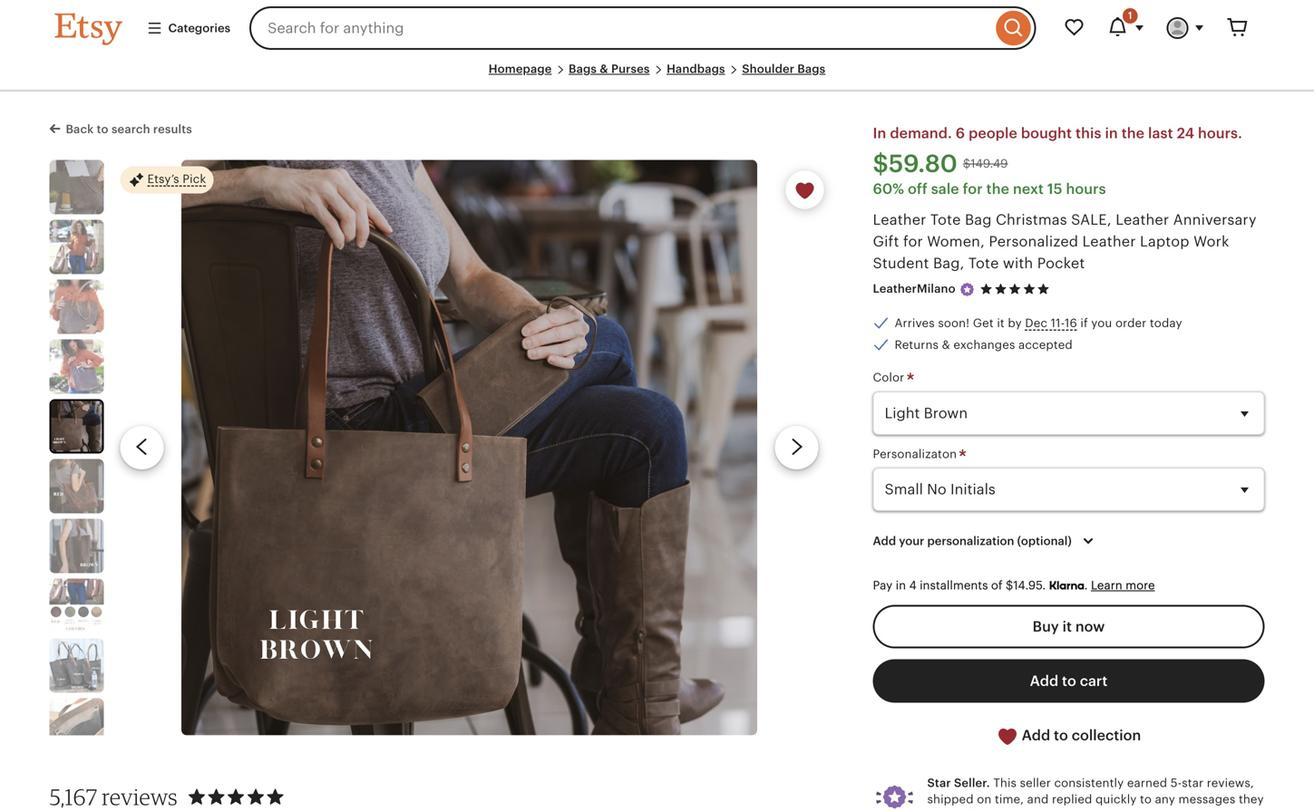 Task type: vqa. For each thing, say whether or not it's contained in the screenshot.
THOSE on the right bottom
no



Task type: locate. For each thing, give the bounding box(es) containing it.
1
[[1128, 10, 1133, 21]]

add to collection button
[[873, 715, 1265, 759]]

60%
[[873, 181, 905, 197]]

to left collection
[[1054, 728, 1069, 745]]

bought
[[1021, 125, 1072, 142]]

personalizaton
[[873, 448, 961, 461]]

0 vertical spatial add
[[873, 535, 896, 548]]

purses
[[612, 62, 650, 76]]

to inside add to cart button
[[1062, 674, 1077, 690]]

your
[[899, 535, 925, 548]]

it inside button
[[1063, 619, 1072, 636]]

you
[[1092, 316, 1113, 330]]

tote up women,
[[931, 212, 961, 228]]

0 horizontal spatial tote
[[931, 212, 961, 228]]

1 vertical spatial add
[[1030, 674, 1059, 690]]

leather tote bag christmas sale leather anniversary gift for image 6 image
[[49, 459, 104, 514]]

reviews,
[[1207, 777, 1255, 791]]

to left cart
[[1062, 674, 1077, 690]]

bags right "shoulder"
[[798, 62, 826, 76]]

add
[[873, 535, 896, 548], [1030, 674, 1059, 690], [1022, 728, 1051, 745]]

results
[[153, 123, 192, 136]]

this
[[994, 777, 1017, 791]]

0 horizontal spatial for
[[904, 233, 923, 250]]

the down "$149.49" on the right top of the page
[[987, 181, 1010, 197]]

0 horizontal spatial bags
[[569, 62, 597, 76]]

to
[[97, 123, 109, 136], [1062, 674, 1077, 690], [1054, 728, 1069, 745], [1140, 794, 1152, 807]]

etsy's
[[147, 172, 179, 186]]

leather tote bag christmas sale leather anniversary gift for image 10 image
[[49, 699, 104, 753]]

add left your
[[873, 535, 896, 548]]

tote
[[931, 212, 961, 228], [969, 255, 999, 272]]

leather tote bag christmas sale leather anniversary gift for image 8 image
[[49, 579, 104, 634]]

to inside back to search results link
[[97, 123, 109, 136]]

2 vertical spatial add
[[1022, 728, 1051, 745]]

replied
[[1052, 794, 1093, 807]]

& left the purses
[[600, 62, 609, 76]]

5,167
[[49, 784, 97, 811]]

16
[[1065, 316, 1078, 330]]

to inside this seller consistently earned 5-star reviews, shipped on time, and replied quickly to any messages they received.
[[1140, 794, 1152, 807]]

personalization
[[928, 535, 1015, 548]]

None search field
[[250, 6, 1037, 50]]

1 vertical spatial for
[[904, 233, 923, 250]]

shoulder
[[742, 62, 795, 76]]

leather tote bag christmas sale, leather anniversary gift for women, personalized leather laptop work student bag, tote with pocket
[[873, 212, 1257, 272]]

11-
[[1051, 316, 1065, 330]]

gift
[[873, 233, 900, 250]]

hours
[[1066, 181, 1107, 197]]

learn more button
[[1091, 579, 1155, 593]]

people
[[969, 125, 1018, 142]]

order
[[1116, 316, 1147, 330]]

buy it now button
[[873, 606, 1265, 649]]

add for add your personalization (optional)
[[873, 535, 896, 548]]

1 horizontal spatial it
[[1063, 619, 1072, 636]]

leather tote bag christmas sale leather anniversary gift for camel / tan image
[[49, 220, 104, 274]]

0 vertical spatial for
[[963, 181, 983, 197]]

personalized
[[989, 233, 1079, 250]]

messages
[[1179, 794, 1236, 807]]

to down earned
[[1140, 794, 1152, 807]]

the left last
[[1122, 125, 1145, 142]]

add inside dropdown button
[[873, 535, 896, 548]]

$14.95.
[[1006, 579, 1046, 593]]

6
[[956, 125, 965, 142]]

work
[[1194, 233, 1230, 250]]

tote up star_seller icon
[[969, 255, 999, 272]]

it left the by
[[997, 316, 1005, 330]]

any
[[1156, 794, 1176, 807]]

shoulder bags
[[742, 62, 826, 76]]

the
[[1122, 125, 1145, 142], [987, 181, 1010, 197]]

none search field inside the categories banner
[[250, 6, 1037, 50]]

add your personalization (optional)
[[873, 535, 1072, 548]]

& right the returns in the top right of the page
[[942, 338, 951, 352]]

now
[[1076, 619, 1105, 636]]

to inside add to collection button
[[1054, 728, 1069, 745]]

leather tote bag christmas sale leather anniversary gift for light brown image
[[181, 160, 758, 736], [51, 401, 102, 452]]

1 bags from the left
[[569, 62, 597, 76]]

anniversary
[[1174, 212, 1257, 228]]

& for bags
[[600, 62, 609, 76]]

it right buy on the bottom of page
[[1063, 619, 1072, 636]]

for right the sale
[[963, 181, 983, 197]]

of
[[992, 579, 1003, 593]]

star_seller image
[[960, 282, 976, 298]]

last
[[1149, 125, 1174, 142]]

menu bar containing homepage
[[55, 61, 1260, 92]]

sale,
[[1072, 212, 1112, 228]]

1 vertical spatial in
[[896, 579, 906, 593]]

add up the seller
[[1022, 728, 1051, 745]]

leather down sale,
[[1083, 233, 1136, 250]]

leather tote bag christmas sale leather anniversary gift for image 9 image
[[49, 639, 104, 693]]

1 vertical spatial tote
[[969, 255, 999, 272]]

$149.49
[[963, 157, 1008, 171]]

learn
[[1091, 579, 1123, 593]]

time,
[[995, 794, 1024, 807]]

leather tote bag christmas sale leather anniversary gift for image 3 image
[[49, 280, 104, 334]]

categories
[[168, 21, 231, 35]]

for up student
[[904, 233, 923, 250]]

0 horizontal spatial it
[[997, 316, 1005, 330]]

1 button
[[1096, 6, 1156, 50]]

1 horizontal spatial in
[[1105, 125, 1118, 142]]

cart
[[1080, 674, 1108, 690]]

search
[[112, 123, 150, 136]]

klarna
[[1049, 579, 1085, 593]]

add left cart
[[1030, 674, 1059, 690]]

leather up laptop
[[1116, 212, 1170, 228]]

categories button
[[133, 12, 244, 45]]

menu bar
[[55, 61, 1260, 92]]

0 horizontal spatial in
[[896, 579, 906, 593]]

star
[[928, 777, 951, 791]]

to for search
[[97, 123, 109, 136]]

buy
[[1033, 619, 1059, 636]]

0 horizontal spatial the
[[987, 181, 1010, 197]]

1 vertical spatial &
[[942, 338, 951, 352]]

to right back
[[97, 123, 109, 136]]

laptop
[[1140, 233, 1190, 250]]

& for returns
[[942, 338, 951, 352]]

bags left the purses
[[569, 62, 597, 76]]

1 vertical spatial it
[[1063, 619, 1072, 636]]

in demand. 6 people bought this in the last 24 hours.
[[873, 125, 1243, 142]]

and
[[1028, 794, 1049, 807]]

1 horizontal spatial &
[[942, 338, 951, 352]]

1 horizontal spatial for
[[963, 181, 983, 197]]

leather tote bag christmas sale leather anniversary gift for image 4 image
[[49, 340, 104, 394]]

by
[[1008, 316, 1022, 330]]

to for cart
[[1062, 674, 1077, 690]]

bags
[[569, 62, 597, 76], [798, 62, 826, 76]]

for
[[963, 181, 983, 197], [904, 233, 923, 250]]

in left 4
[[896, 579, 906, 593]]

in right this
[[1105, 125, 1118, 142]]

0 vertical spatial &
[[600, 62, 609, 76]]

60% off sale for the next 15 hours
[[873, 181, 1107, 197]]

returns & exchanges accepted
[[895, 338, 1073, 352]]

to for collection
[[1054, 728, 1069, 745]]

0 vertical spatial the
[[1122, 125, 1145, 142]]

bags & purses link
[[569, 62, 650, 76]]

in
[[1105, 125, 1118, 142], [896, 579, 906, 593]]

5-
[[1171, 777, 1182, 791]]

0 horizontal spatial &
[[600, 62, 609, 76]]

&
[[600, 62, 609, 76], [942, 338, 951, 352]]

buy it now
[[1033, 619, 1105, 636]]

1 horizontal spatial bags
[[798, 62, 826, 76]]

earned
[[1128, 777, 1168, 791]]

add for add to collection
[[1022, 728, 1051, 745]]



Task type: describe. For each thing, give the bounding box(es) containing it.
installments
[[920, 579, 988, 593]]

accepted
[[1019, 338, 1073, 352]]

15
[[1048, 181, 1063, 197]]

arrives
[[895, 316, 935, 330]]

24
[[1177, 125, 1195, 142]]

add for add to cart
[[1030, 674, 1059, 690]]

in inside pay in 4 installments of $14.95. klarna . learn more
[[896, 579, 906, 593]]

back to search results link
[[49, 119, 192, 138]]

if
[[1081, 316, 1088, 330]]

4
[[909, 579, 917, 593]]

Search for anything text field
[[250, 6, 992, 50]]

pocket
[[1038, 255, 1085, 272]]

off
[[908, 181, 928, 197]]

with
[[1003, 255, 1034, 272]]

add your personalization (optional) button
[[860, 523, 1113, 561]]

star seller.
[[928, 777, 990, 791]]

exchanges
[[954, 338, 1016, 352]]

seller.
[[954, 777, 990, 791]]

this seller consistently earned 5-star reviews, shipped on time, and replied quickly to any messages they received.
[[928, 777, 1264, 812]]

hours.
[[1198, 125, 1243, 142]]

pay
[[873, 579, 893, 593]]

5,167 reviews
[[49, 784, 178, 811]]

1 horizontal spatial tote
[[969, 255, 999, 272]]

homepage
[[489, 62, 552, 76]]

christmas
[[996, 212, 1068, 228]]

for inside leather tote bag christmas sale, leather anniversary gift for women, personalized leather laptop work student bag, tote with pocket
[[904, 233, 923, 250]]

sale
[[932, 181, 960, 197]]

arrives soon! get it by dec 11-16 if you order today
[[895, 316, 1183, 330]]

leather up gift
[[873, 212, 927, 228]]

seller
[[1020, 777, 1051, 791]]

quickly
[[1096, 794, 1137, 807]]

.
[[1085, 579, 1088, 593]]

handbags link
[[667, 62, 725, 76]]

1 horizontal spatial the
[[1122, 125, 1145, 142]]

categories banner
[[22, 0, 1292, 61]]

$59.80
[[873, 150, 958, 178]]

0 vertical spatial it
[[997, 316, 1005, 330]]

add to cart button
[[873, 660, 1265, 704]]

demand.
[[890, 125, 952, 142]]

next
[[1013, 181, 1044, 197]]

add to cart
[[1030, 674, 1108, 690]]

pay in 4 installments of $14.95. klarna . learn more
[[873, 579, 1155, 593]]

shoulder bags link
[[742, 62, 826, 76]]

homepage link
[[489, 62, 552, 76]]

1 vertical spatial the
[[987, 181, 1010, 197]]

etsy's pick
[[147, 172, 206, 186]]

add to collection
[[1019, 728, 1142, 745]]

0 horizontal spatial leather tote bag christmas sale leather anniversary gift for light brown image
[[51, 401, 102, 452]]

on
[[977, 794, 992, 807]]

collection
[[1072, 728, 1142, 745]]

0 vertical spatial in
[[1105, 125, 1118, 142]]

received.
[[928, 810, 981, 812]]

bag,
[[934, 255, 965, 272]]

color
[[873, 371, 908, 385]]

back
[[66, 123, 94, 136]]

pick
[[183, 172, 206, 186]]

1 horizontal spatial leather tote bag christmas sale leather anniversary gift for light brown image
[[181, 160, 758, 736]]

(optional)
[[1018, 535, 1072, 548]]

today
[[1150, 316, 1183, 330]]

dec
[[1026, 316, 1048, 330]]

leather tote bag christmas sale leather anniversary gift for brown image
[[49, 519, 104, 574]]

handbags
[[667, 62, 725, 76]]

0 vertical spatial tote
[[931, 212, 961, 228]]

consistently
[[1055, 777, 1124, 791]]

leathermilano link
[[873, 282, 956, 296]]

bags & purses
[[569, 62, 650, 76]]

shipped
[[928, 794, 974, 807]]

reviews
[[102, 784, 178, 811]]

back to search results
[[66, 123, 192, 136]]

$59.80 $149.49
[[873, 150, 1008, 178]]

soon! get
[[938, 316, 994, 330]]

etsy's pick button
[[120, 165, 214, 194]]

leather tote bag christmas sale leather anniversary gift for image 1 image
[[49, 160, 104, 214]]

student
[[873, 255, 930, 272]]

2 bags from the left
[[798, 62, 826, 76]]

star
[[1182, 777, 1204, 791]]

more
[[1126, 579, 1155, 593]]



